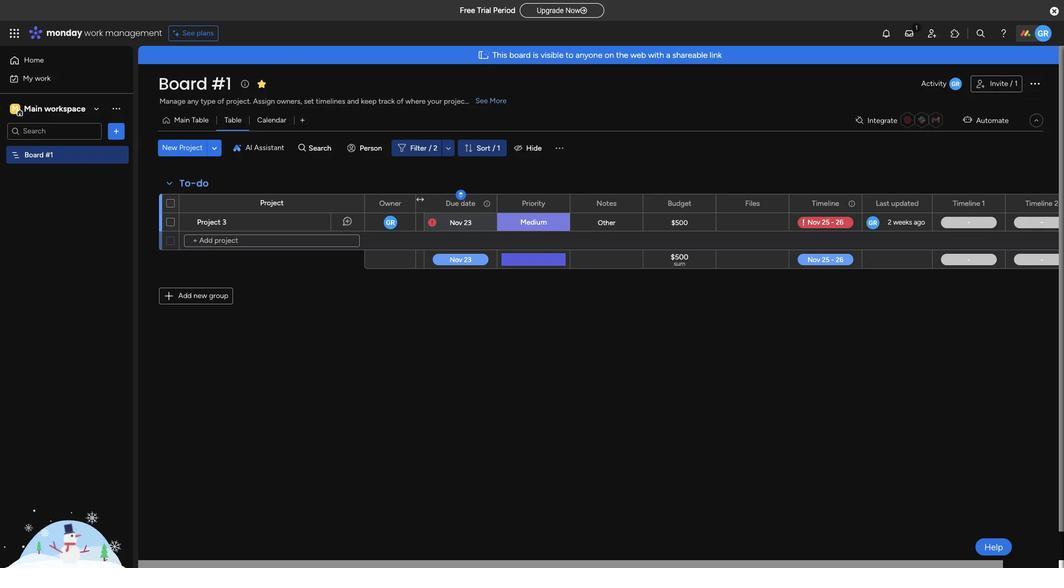 Task type: locate. For each thing, give the bounding box(es) containing it.
0 vertical spatial work
[[84, 27, 103, 39]]

1 horizontal spatial see
[[476, 96, 488, 105]]

board down search in workspace field
[[25, 150, 44, 159]]

1 horizontal spatial main
[[174, 116, 190, 125]]

work right monday
[[84, 27, 103, 39]]

Timeline 1 field
[[951, 198, 988, 209]]

upgrade now
[[537, 6, 581, 15]]

filter
[[410, 144, 427, 153]]

1 horizontal spatial options image
[[482, 195, 490, 213]]

1 vertical spatial #1
[[45, 150, 53, 159]]

activity
[[922, 79, 947, 88]]

to-do
[[179, 177, 209, 190]]

hide
[[527, 144, 542, 153]]

group
[[209, 292, 228, 300]]

1 inside "field"
[[982, 199, 985, 208]]

options image
[[111, 126, 122, 136], [482, 195, 490, 213], [848, 195, 855, 213]]

see for see plans
[[182, 29, 195, 38]]

work right my
[[35, 74, 51, 83]]

show board description image
[[239, 79, 251, 89]]

home
[[24, 56, 44, 65]]

1 horizontal spatial /
[[493, 144, 496, 153]]

1 horizontal spatial board #1
[[159, 72, 231, 95]]

project for project 3
[[197, 218, 221, 227]]

sum
[[674, 260, 686, 268]]

keep
[[361, 97, 377, 106]]

1 vertical spatial board
[[25, 150, 44, 159]]

main right workspace image
[[24, 104, 42, 113]]

1 horizontal spatial work
[[84, 27, 103, 39]]

ai assistant
[[246, 143, 284, 152]]

0 vertical spatial see
[[182, 29, 195, 38]]

new
[[194, 292, 207, 300]]

options image right invite / 1
[[1029, 77, 1042, 90]]

timeline inside field
[[812, 199, 840, 208]]

project 3
[[197, 218, 226, 227]]

dapulse integrations image
[[856, 117, 864, 124]]

last updated
[[876, 199, 919, 208]]

v2 overdue deadline image
[[428, 218, 437, 228]]

menu image
[[555, 143, 565, 153]]

2 horizontal spatial timeline
[[1026, 199, 1053, 208]]

0 horizontal spatial table
[[192, 116, 209, 125]]

/ right "invite"
[[1010, 79, 1013, 88]]

other
[[598, 219, 616, 227]]

work inside button
[[35, 74, 51, 83]]

options image down workspace options icon
[[111, 126, 122, 136]]

2 vertical spatial 2
[[888, 219, 892, 226]]

1 vertical spatial see
[[476, 96, 488, 105]]

2 horizontal spatial options image
[[848, 195, 855, 213]]

project right new
[[179, 143, 203, 152]]

#1 down search in workspace field
[[45, 150, 53, 159]]

web
[[631, 50, 646, 60]]

3 timeline from the left
[[1026, 199, 1053, 208]]

0 vertical spatial 2
[[434, 144, 438, 153]]

/ right the filter
[[429, 144, 432, 153]]

1 vertical spatial main
[[174, 116, 190, 125]]

add
[[178, 292, 192, 300]]

board #1 up any
[[159, 72, 231, 95]]

see inside button
[[182, 29, 195, 38]]

1 horizontal spatial table
[[225, 116, 242, 125]]

0 horizontal spatial 1
[[497, 144, 500, 153]]

1 vertical spatial $500
[[671, 253, 689, 262]]

period
[[493, 6, 516, 15]]

/ for invite
[[1010, 79, 1013, 88]]

more
[[490, 96, 507, 105]]

options image for last updated
[[918, 195, 925, 213]]

your
[[428, 97, 442, 106]]

options image left v2 expand column image
[[401, 195, 408, 213]]

my work
[[23, 74, 51, 83]]

table down project.
[[225, 116, 242, 125]]

table down any
[[192, 116, 209, 125]]

ai logo image
[[233, 144, 241, 152]]

Last updated field
[[874, 198, 922, 209]]

options image
[[1029, 77, 1042, 90], [401, 195, 408, 213], [918, 195, 925, 213]]

sort / 1
[[477, 144, 500, 153]]

m
[[12, 104, 18, 113]]

due date
[[446, 199, 476, 208]]

2 inside 'field'
[[1055, 199, 1059, 208]]

see inside 'link'
[[476, 96, 488, 105]]

table
[[192, 116, 209, 125], [225, 116, 242, 125]]

1 vertical spatial board #1
[[25, 150, 53, 159]]

board #1 down search in workspace field
[[25, 150, 53, 159]]

project for project
[[260, 199, 284, 208]]

see plans button
[[168, 26, 219, 41]]

now
[[566, 6, 581, 15]]

1 timeline from the left
[[812, 199, 840, 208]]

see left "plans"
[[182, 29, 195, 38]]

project.
[[226, 97, 251, 106]]

0 horizontal spatial of
[[217, 97, 224, 106]]

0 horizontal spatial 2
[[434, 144, 438, 153]]

work for my
[[35, 74, 51, 83]]

date
[[461, 199, 476, 208]]

board
[[159, 72, 207, 95], [25, 150, 44, 159]]

workspace selection element
[[10, 102, 87, 116]]

0 horizontal spatial work
[[35, 74, 51, 83]]

do
[[196, 177, 209, 190]]

project left 3
[[197, 218, 221, 227]]

0 horizontal spatial see
[[182, 29, 195, 38]]

where
[[406, 97, 426, 106]]

table inside table button
[[225, 116, 242, 125]]

apps image
[[950, 28, 961, 39]]

the
[[616, 50, 629, 60]]

invite members image
[[927, 28, 938, 39]]

Notes field
[[594, 198, 619, 209]]

ai assistant button
[[229, 140, 289, 156]]

0 horizontal spatial /
[[429, 144, 432, 153]]

2 table from the left
[[225, 116, 242, 125]]

0 horizontal spatial main
[[24, 104, 42, 113]]

angle down image
[[212, 144, 217, 152]]

$500 for $500
[[672, 219, 688, 227]]

#1
[[212, 72, 231, 95], [45, 150, 53, 159]]

on
[[605, 50, 614, 60]]

options image right timeline field
[[848, 195, 855, 213]]

0 horizontal spatial options image
[[111, 126, 122, 136]]

owners,
[[277, 97, 302, 106]]

medium
[[521, 218, 547, 227]]

/
[[1010, 79, 1013, 88], [429, 144, 432, 153], [493, 144, 496, 153]]

search everything image
[[976, 28, 986, 39]]

Search in workspace field
[[22, 125, 87, 137]]

1 for sort / 1
[[497, 144, 500, 153]]

this  board is visible to anyone on the web with a shareable link
[[493, 50, 722, 60]]

main for main table
[[174, 116, 190, 125]]

Due date field
[[443, 198, 478, 209]]

animation image
[[475, 46, 493, 64]]

column information image
[[848, 200, 856, 208]]

0 vertical spatial #1
[[212, 72, 231, 95]]

0 horizontal spatial #1
[[45, 150, 53, 159]]

select product image
[[9, 28, 20, 39]]

2 horizontal spatial /
[[1010, 79, 1013, 88]]

1 for invite / 1
[[1015, 79, 1018, 88]]

options image right date
[[482, 195, 490, 213]]

main down manage
[[174, 116, 190, 125]]

2 vertical spatial 1
[[982, 199, 985, 208]]

Board #1 field
[[156, 72, 234, 95]]

table inside main table button
[[192, 116, 209, 125]]

/ inside invite / 1 button
[[1010, 79, 1013, 88]]

help
[[985, 542, 1004, 553]]

2
[[434, 144, 438, 153], [1055, 199, 1059, 208], [888, 219, 892, 226]]

0 vertical spatial $500
[[672, 219, 688, 227]]

main table
[[174, 116, 209, 125]]

/ right "sort"
[[493, 144, 496, 153]]

inbox image
[[904, 28, 915, 39]]

2 vertical spatial project
[[197, 218, 221, 227]]

main
[[24, 104, 42, 113], [174, 116, 190, 125]]

0 horizontal spatial options image
[[401, 195, 408, 213]]

2 horizontal spatial options image
[[1029, 77, 1042, 90]]

project
[[179, 143, 203, 152], [260, 199, 284, 208], [197, 218, 221, 227]]

0 horizontal spatial board #1
[[25, 150, 53, 159]]

see for see more
[[476, 96, 488, 105]]

budget
[[668, 199, 692, 208]]

automate
[[977, 116, 1009, 125]]

board #1 inside list box
[[25, 150, 53, 159]]

1 horizontal spatial of
[[397, 97, 404, 106]]

#1 inside list box
[[45, 150, 53, 159]]

0 horizontal spatial timeline
[[812, 199, 840, 208]]

+ Add project text field
[[184, 235, 360, 247]]

Budget field
[[665, 198, 694, 209]]

my
[[23, 74, 33, 83]]

1 horizontal spatial 2
[[888, 219, 892, 226]]

0 vertical spatial project
[[179, 143, 203, 152]]

0 vertical spatial main
[[24, 104, 42, 113]]

main inside button
[[174, 116, 190, 125]]

2 timeline from the left
[[953, 199, 981, 208]]

project up + add project text box
[[260, 199, 284, 208]]

invite / 1
[[990, 79, 1018, 88]]

2 horizontal spatial 2
[[1055, 199, 1059, 208]]

option
[[0, 146, 133, 148]]

0 vertical spatial 1
[[1015, 79, 1018, 88]]

see left more
[[476, 96, 488, 105]]

timeline inside 'field'
[[1026, 199, 1053, 208]]

ai
[[246, 143, 253, 152]]

board inside list box
[[25, 150, 44, 159]]

timeline inside "field"
[[953, 199, 981, 208]]

timeline 2
[[1026, 199, 1059, 208]]

1 vertical spatial work
[[35, 74, 51, 83]]

options image for due date
[[482, 195, 490, 213]]

see
[[182, 29, 195, 38], [476, 96, 488, 105]]

1 table from the left
[[192, 116, 209, 125]]

Search field
[[306, 141, 337, 155]]

1 vertical spatial project
[[260, 199, 284, 208]]

1 inside button
[[1015, 79, 1018, 88]]

1 horizontal spatial options image
[[918, 195, 925, 213]]

1 vertical spatial 2
[[1055, 199, 1059, 208]]

lottie animation image
[[0, 463, 133, 569]]

$500
[[672, 219, 688, 227], [671, 253, 689, 262]]

1 horizontal spatial timeline
[[953, 199, 981, 208]]

1 vertical spatial 1
[[497, 144, 500, 153]]

of
[[217, 97, 224, 106], [397, 97, 404, 106]]

#1 up the type
[[212, 72, 231, 95]]

with
[[648, 50, 664, 60]]

last
[[876, 199, 890, 208]]

options image for timeline
[[848, 195, 855, 213]]

1 horizontal spatial 1
[[982, 199, 985, 208]]

type
[[201, 97, 216, 106]]

main inside workspace selection element
[[24, 104, 42, 113]]

0 horizontal spatial board
[[25, 150, 44, 159]]

help image
[[999, 28, 1009, 39]]

board #1 list box
[[0, 144, 133, 305]]

options image up ago
[[918, 195, 925, 213]]

work
[[84, 27, 103, 39], [35, 74, 51, 83]]

board up any
[[159, 72, 207, 95]]

1 horizontal spatial board
[[159, 72, 207, 95]]

of right the type
[[217, 97, 224, 106]]

Priority field
[[520, 198, 548, 209]]

2 horizontal spatial 1
[[1015, 79, 1018, 88]]

workspace
[[44, 104, 86, 113]]

of right the track
[[397, 97, 404, 106]]

link
[[710, 50, 722, 60]]

timeline for timeline 1
[[953, 199, 981, 208]]

timelines
[[316, 97, 345, 106]]

timeline for timeline 2
[[1026, 199, 1053, 208]]



Task type: vqa. For each thing, say whether or not it's contained in the screenshot.
2nd be from the right
no



Task type: describe. For each thing, give the bounding box(es) containing it.
add view image
[[300, 117, 305, 124]]

see more link
[[475, 96, 508, 106]]

updated
[[892, 199, 919, 208]]

new project button
[[158, 140, 207, 156]]

a
[[666, 50, 671, 60]]

shareable
[[673, 50, 708, 60]]

collapse board header image
[[1033, 116, 1041, 125]]

$500 for $500 sum
[[671, 253, 689, 262]]

lottie animation element
[[0, 463, 133, 569]]

see more
[[476, 96, 507, 105]]

Owner field
[[377, 198, 404, 209]]

add new group button
[[159, 288, 233, 305]]

1 of from the left
[[217, 97, 224, 106]]

manage
[[160, 97, 186, 106]]

dapulse rightstroke image
[[581, 7, 587, 15]]

v2 search image
[[299, 142, 306, 154]]

to-
[[179, 177, 196, 190]]

options image for owner
[[401, 195, 408, 213]]

filter / 2
[[410, 144, 438, 153]]

notifications image
[[881, 28, 892, 39]]

assistant
[[254, 143, 284, 152]]

2 of from the left
[[397, 97, 404, 106]]

workspace image
[[10, 103, 20, 114]]

Timeline field
[[810, 198, 842, 209]]

sort desc image
[[459, 191, 463, 199]]

add new group
[[178, 292, 228, 300]]

$500 sum
[[671, 253, 689, 268]]

plans
[[197, 29, 214, 38]]

priority
[[522, 199, 546, 208]]

manage any type of project. assign owners, set timelines and keep track of where your project stands.
[[160, 97, 493, 106]]

invite / 1 button
[[971, 76, 1023, 92]]

column information image
[[483, 200, 491, 208]]

owner
[[379, 199, 401, 208]]

1 horizontal spatial #1
[[212, 72, 231, 95]]

nov 23
[[450, 219, 472, 227]]

autopilot image
[[964, 113, 972, 127]]

track
[[379, 97, 395, 106]]

any
[[187, 97, 199, 106]]

calendar
[[257, 116, 286, 125]]

upgrade now link
[[520, 3, 605, 18]]

calendar button
[[250, 112, 294, 129]]

is
[[533, 50, 539, 60]]

v2 expand column image
[[417, 196, 424, 204]]

timeline 1
[[953, 199, 985, 208]]

notes
[[597, 199, 617, 208]]

weeks
[[894, 219, 912, 226]]

/ for filter
[[429, 144, 432, 153]]

free
[[460, 6, 475, 15]]

Timeline 2 field
[[1023, 198, 1062, 209]]

anyone
[[576, 50, 603, 60]]

see plans
[[182, 29, 214, 38]]

monday
[[46, 27, 82, 39]]

main table button
[[158, 112, 217, 129]]

new
[[162, 143, 177, 152]]

/ for sort
[[493, 144, 496, 153]]

sort
[[477, 144, 491, 153]]

hide button
[[510, 140, 548, 156]]

main workspace
[[24, 104, 86, 113]]

Files field
[[743, 198, 763, 209]]

work for monday
[[84, 27, 103, 39]]

timeline for timeline
[[812, 199, 840, 208]]

greg robinson image
[[1035, 25, 1052, 42]]

visible
[[541, 50, 564, 60]]

0 vertical spatial board
[[159, 72, 207, 95]]

person button
[[343, 140, 388, 156]]

and
[[347, 97, 359, 106]]

free trial period
[[460, 6, 516, 15]]

table button
[[217, 112, 250, 129]]

main for main workspace
[[24, 104, 42, 113]]

0 vertical spatial board #1
[[159, 72, 231, 95]]

1 image
[[912, 21, 922, 33]]

23
[[464, 219, 472, 227]]

dapulse close image
[[1050, 6, 1059, 17]]

help button
[[976, 539, 1012, 556]]

remove from favorites image
[[256, 78, 267, 89]]

person
[[360, 144, 382, 153]]

management
[[105, 27, 162, 39]]

assign
[[253, 97, 275, 106]]

ago
[[914, 219, 925, 226]]

upgrade
[[537, 6, 564, 15]]

project inside button
[[179, 143, 203, 152]]

files
[[746, 199, 760, 208]]

my work button
[[6, 70, 112, 87]]

stands.
[[469, 97, 493, 106]]

set
[[304, 97, 314, 106]]

trial
[[477, 6, 491, 15]]

to
[[566, 50, 574, 60]]

To-do field
[[177, 177, 211, 190]]

activity button
[[918, 76, 967, 92]]

home button
[[6, 52, 112, 69]]

integrate
[[868, 116, 898, 125]]

workspace options image
[[111, 103, 122, 114]]

board
[[510, 50, 531, 60]]

nov
[[450, 219, 463, 227]]

arrow down image
[[442, 142, 455, 154]]



